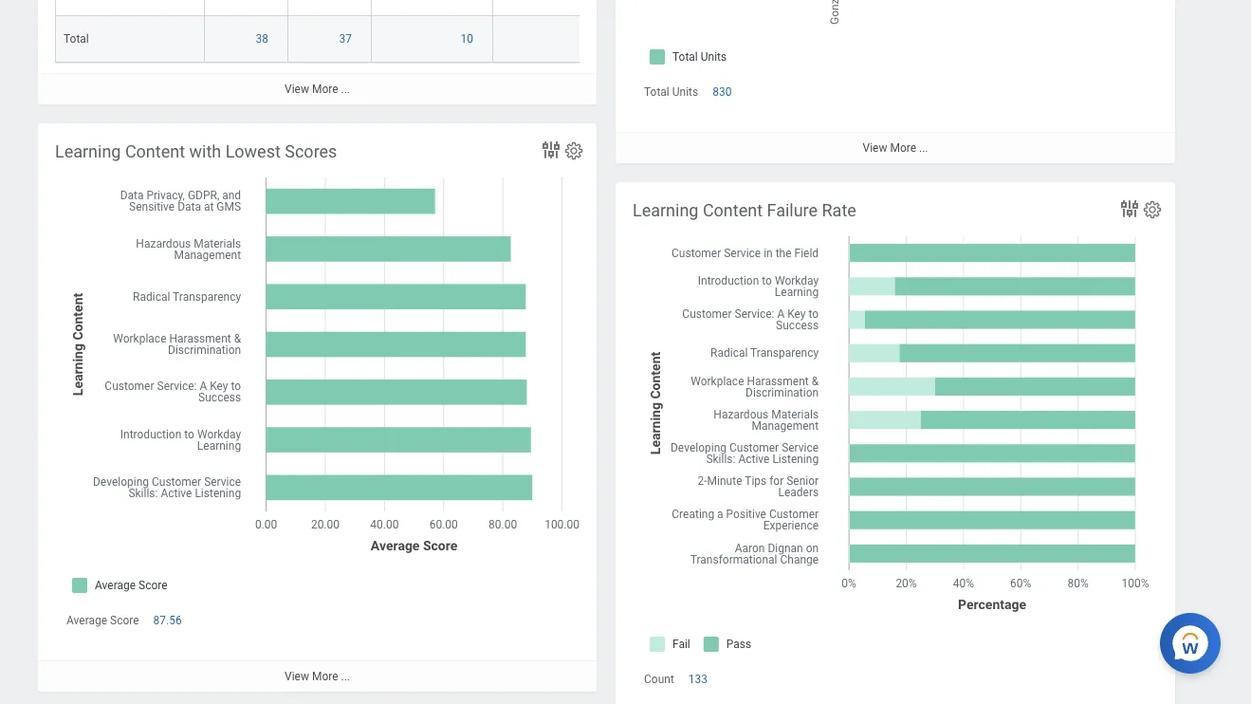 Task type: vqa. For each thing, say whether or not it's contained in the screenshot.
check
no



Task type: describe. For each thing, give the bounding box(es) containing it.
view for 830
[[863, 142, 888, 155]]

row containing total
[[55, 16, 1252, 63]]

2 vertical spatial view more ... link
[[38, 661, 597, 692]]

view more ... link for 830
[[616, 132, 1176, 164]]

4 cell from the left
[[372, 0, 494, 16]]

workplace harassment & discrimination image
[[501, 32, 625, 47]]

10
[[461, 33, 474, 46]]

score
[[110, 614, 139, 627]]

configure learning content with lowest scores image
[[564, 140, 585, 161]]

5 cell from the left
[[494, 0, 634, 16]]

view for 38
[[285, 83, 309, 96]]

average score
[[66, 614, 139, 627]]

view inside "learning content with lowest scores" element
[[285, 670, 309, 684]]

average
[[66, 614, 107, 627]]

87.56 button
[[153, 613, 185, 629]]

830 button
[[713, 85, 735, 100]]

failure
[[767, 200, 818, 220]]

total units
[[644, 86, 699, 99]]

learning for learning content failure rate
[[633, 200, 699, 220]]

... for 830
[[920, 142, 929, 155]]

37 button
[[339, 32, 355, 47]]

learning content with lowest scores
[[55, 141, 337, 161]]

content for failure
[[703, 200, 763, 220]]

view more ... link for 38
[[38, 73, 597, 105]]

87.56
[[153, 614, 182, 627]]

830
[[713, 86, 732, 99]]

learning trends by tenure element
[[38, 0, 1252, 105]]

view more ... for 38
[[285, 83, 350, 96]]

configure and view chart data image for learning content failure rate
[[1119, 197, 1142, 220]]

total element
[[64, 29, 89, 46]]

configure and view chart data image for learning content with lowest scores
[[540, 139, 563, 161]]

lowest
[[226, 141, 281, 161]]



Task type: locate. For each thing, give the bounding box(es) containing it.
1 vertical spatial view more ... link
[[616, 132, 1176, 164]]

133 button
[[689, 672, 711, 687]]

1 cell from the left
[[55, 0, 205, 16]]

38
[[256, 33, 269, 46]]

1 vertical spatial more
[[891, 142, 917, 155]]

133
[[689, 673, 708, 686]]

view more ... inside "learning content with lowest scores" element
[[285, 670, 350, 684]]

more inside learning leaderboard element
[[891, 142, 917, 155]]

37
[[339, 33, 352, 46]]

more for 38
[[312, 83, 338, 96]]

... for 38
[[341, 83, 350, 96]]

2 vertical spatial view more ...
[[285, 670, 350, 684]]

0 vertical spatial ...
[[341, 83, 350, 96]]

view
[[285, 83, 309, 96], [863, 142, 888, 155], [285, 670, 309, 684]]

configure and view chart data image
[[540, 139, 563, 161], [1119, 197, 1142, 220]]

more
[[312, 83, 338, 96], [891, 142, 917, 155], [312, 670, 338, 684]]

total
[[64, 33, 89, 46], [644, 86, 670, 99]]

2 vertical spatial ...
[[341, 670, 350, 684]]

cell
[[55, 0, 205, 16], [205, 0, 289, 16], [289, 0, 372, 16], [372, 0, 494, 16], [494, 0, 634, 16]]

row
[[55, 0, 1252, 16], [55, 16, 1252, 63]]

view inside learning trends by tenure element
[[285, 83, 309, 96]]

count
[[644, 673, 675, 686]]

2 cell from the left
[[205, 0, 289, 16]]

cell up total element
[[55, 0, 205, 16]]

1 horizontal spatial configure and view chart data image
[[1119, 197, 1142, 220]]

content
[[125, 141, 185, 161], [703, 200, 763, 220]]

1 vertical spatial content
[[703, 200, 763, 220]]

2 vertical spatial view
[[285, 670, 309, 684]]

more inside "learning content with lowest scores" element
[[312, 670, 338, 684]]

0 horizontal spatial configure and view chart data image
[[540, 139, 563, 161]]

view more ... link
[[38, 73, 597, 105], [616, 132, 1176, 164], [38, 661, 597, 692]]

with
[[189, 141, 221, 161]]

... inside learning trends by tenure element
[[341, 83, 350, 96]]

more inside learning trends by tenure element
[[312, 83, 338, 96]]

total for total units
[[644, 86, 670, 99]]

1 vertical spatial view more ...
[[863, 142, 929, 155]]

view more ... inside learning trends by tenure element
[[285, 83, 350, 96]]

learning
[[55, 141, 121, 161], [633, 200, 699, 220]]

0 vertical spatial configure and view chart data image
[[540, 139, 563, 161]]

learning for learning content with lowest scores
[[55, 141, 121, 161]]

10 button
[[461, 32, 476, 47]]

0 vertical spatial content
[[125, 141, 185, 161]]

3 cell from the left
[[289, 0, 372, 16]]

... inside learning leaderboard element
[[920, 142, 929, 155]]

0 vertical spatial learning
[[55, 141, 121, 161]]

0 vertical spatial view more ... link
[[38, 73, 597, 105]]

...
[[341, 83, 350, 96], [920, 142, 929, 155], [341, 670, 350, 684]]

1 horizontal spatial content
[[703, 200, 763, 220]]

0 vertical spatial view
[[285, 83, 309, 96]]

2 vertical spatial more
[[312, 670, 338, 684]]

units
[[673, 86, 699, 99]]

1 vertical spatial learning
[[633, 200, 699, 220]]

1 vertical spatial total
[[644, 86, 670, 99]]

0 vertical spatial view more ...
[[285, 83, 350, 96]]

configure and view chart data image left configure learning content with lowest scores icon
[[540, 139, 563, 161]]

content left failure
[[703, 200, 763, 220]]

0 horizontal spatial content
[[125, 141, 185, 161]]

view more ... inside learning leaderboard element
[[863, 142, 929, 155]]

0 horizontal spatial learning
[[55, 141, 121, 161]]

content for with
[[125, 141, 185, 161]]

configure learning content failure rate image
[[1143, 199, 1164, 220]]

1 horizontal spatial total
[[644, 86, 670, 99]]

learning content failure rate element
[[616, 182, 1176, 704]]

cell up 38
[[205, 0, 289, 16]]

2 row from the top
[[55, 16, 1252, 63]]

1 vertical spatial ...
[[920, 142, 929, 155]]

learning content failure rate
[[633, 200, 857, 220]]

cell up 10 on the left
[[372, 0, 494, 16]]

0 horizontal spatial total
[[64, 33, 89, 46]]

configure and view chart data image inside learning content failure rate element
[[1119, 197, 1142, 220]]

more for 830
[[891, 142, 917, 155]]

scores
[[285, 141, 337, 161]]

view more ... link inside learning trends by tenure element
[[38, 73, 597, 105]]

rate
[[822, 200, 857, 220]]

total inside row
[[64, 33, 89, 46]]

38 button
[[256, 32, 271, 47]]

view inside learning leaderboard element
[[863, 142, 888, 155]]

0 vertical spatial more
[[312, 83, 338, 96]]

learning leaderboard element
[[616, 0, 1176, 164]]

... inside "learning content with lowest scores" element
[[341, 670, 350, 684]]

1 vertical spatial view
[[863, 142, 888, 155]]

total inside learning leaderboard element
[[644, 86, 670, 99]]

1 row from the top
[[55, 0, 1252, 16]]

configure and view chart data image inside "learning content with lowest scores" element
[[540, 139, 563, 161]]

cell up workplace harassment & discrimination 'image'
[[494, 0, 634, 16]]

view more ... for 830
[[863, 142, 929, 155]]

total for total element
[[64, 33, 89, 46]]

configure and view chart data image left configure learning content failure rate icon
[[1119, 197, 1142, 220]]

0 vertical spatial total
[[64, 33, 89, 46]]

learning content with lowest scores element
[[38, 123, 597, 692]]

1 vertical spatial configure and view chart data image
[[1119, 197, 1142, 220]]

1 horizontal spatial learning
[[633, 200, 699, 220]]

content left with
[[125, 141, 185, 161]]

cell up 37
[[289, 0, 372, 16]]

view more ...
[[285, 83, 350, 96], [863, 142, 929, 155], [285, 670, 350, 684]]



